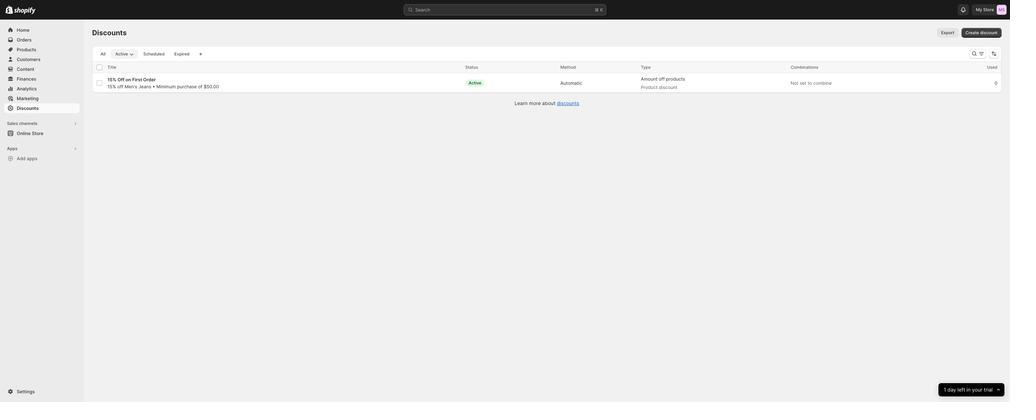 Task type: locate. For each thing, give the bounding box(es) containing it.
settings
[[17, 389, 35, 395]]

orders
[[17, 37, 32, 43]]

0 vertical spatial active button
[[111, 49, 138, 59]]

active button
[[111, 49, 138, 59], [466, 76, 492, 90]]

1 vertical spatial active
[[469, 80, 482, 86]]

0 vertical spatial discounts
[[92, 29, 127, 37]]

left
[[958, 387, 966, 393]]

discounts link
[[557, 100, 580, 106]]

combine
[[814, 80, 832, 86]]

0 horizontal spatial shopify image
[[6, 6, 13, 14]]

2 15% from the top
[[108, 84, 116, 89]]

0 vertical spatial active
[[115, 51, 128, 57]]

1 vertical spatial discounts
[[17, 105, 39, 111]]

shopify image
[[6, 6, 13, 14], [14, 7, 36, 14]]

discount
[[981, 30, 998, 35], [659, 85, 678, 90]]

discount inside button
[[981, 30, 998, 35]]

0 horizontal spatial discount
[[659, 85, 678, 90]]

active button up "title" button at the left of page
[[111, 49, 138, 59]]

products
[[667, 76, 686, 82]]

0 vertical spatial 15%
[[108, 77, 116, 82]]

finances
[[17, 76, 36, 82]]

store right my
[[984, 7, 995, 12]]

0 horizontal spatial off
[[117, 84, 123, 89]]

1 vertical spatial off
[[117, 84, 123, 89]]

products
[[17, 47, 36, 52]]

sales channels
[[7, 121, 37, 126]]

off right amount
[[659, 76, 665, 82]]

active down "status"
[[469, 80, 482, 86]]

settings link
[[4, 387, 80, 397]]

in
[[967, 387, 971, 393]]

1 vertical spatial store
[[32, 131, 43, 136]]

store down sales channels button
[[32, 131, 43, 136]]

status
[[466, 65, 478, 70]]

active
[[115, 51, 128, 57], [469, 80, 482, 86]]

0
[[995, 80, 998, 86]]

15% left "off"
[[108, 77, 116, 82]]

discounts
[[92, 29, 127, 37], [17, 105, 39, 111]]

•
[[153, 84, 155, 89]]

1 horizontal spatial active
[[469, 80, 482, 86]]

discount down products
[[659, 85, 678, 90]]

type
[[641, 65, 651, 70]]

all
[[101, 51, 106, 57]]

sales channels button
[[4, 119, 80, 129]]

1 horizontal spatial discounts
[[92, 29, 127, 37]]

off
[[659, 76, 665, 82], [117, 84, 123, 89]]

0 horizontal spatial store
[[32, 131, 43, 136]]

0 vertical spatial discount
[[981, 30, 998, 35]]

title button
[[108, 64, 123, 71]]

minimum
[[156, 84, 176, 89]]

k
[[601, 7, 604, 13]]

online
[[17, 131, 31, 136]]

⌘
[[595, 7, 599, 13]]

analytics
[[17, 86, 37, 92]]

1 vertical spatial 15%
[[108, 84, 116, 89]]

0 horizontal spatial active
[[115, 51, 128, 57]]

about
[[543, 100, 556, 106]]

discounts down marketing
[[17, 105, 39, 111]]

online store
[[17, 131, 43, 136]]

0 horizontal spatial active button
[[111, 49, 138, 59]]

1 horizontal spatial store
[[984, 7, 995, 12]]

online store button
[[0, 129, 84, 138]]

15% off on first order 15% off men's jeans • minimum purchase of $50.00
[[108, 77, 219, 89]]

apps
[[7, 146, 18, 151]]

off inside amount off products product discount
[[659, 76, 665, 82]]

scheduled
[[143, 51, 165, 57]]

1 vertical spatial discount
[[659, 85, 678, 90]]

15% left the men's
[[108, 84, 116, 89]]

off down "off"
[[117, 84, 123, 89]]

purchase
[[177, 84, 197, 89]]

1 vertical spatial active button
[[466, 76, 492, 90]]

discount right the create
[[981, 30, 998, 35]]

store
[[984, 7, 995, 12], [32, 131, 43, 136]]

0 vertical spatial off
[[659, 76, 665, 82]]

content link
[[4, 64, 80, 74]]

all link
[[96, 49, 110, 59]]

active up "title" button at the left of page
[[115, 51, 128, 57]]

apps
[[27, 156, 37, 161]]

15%
[[108, 77, 116, 82], [108, 84, 116, 89]]

1 horizontal spatial discount
[[981, 30, 998, 35]]

expired link
[[170, 49, 194, 59]]

channels
[[19, 121, 37, 126]]

store inside online store link
[[32, 131, 43, 136]]

0 vertical spatial store
[[984, 7, 995, 12]]

method
[[561, 65, 576, 70]]

active button down "status"
[[466, 76, 492, 90]]

1 horizontal spatial off
[[659, 76, 665, 82]]

content
[[17, 66, 34, 72]]

learn
[[515, 100, 528, 106]]

of
[[198, 84, 203, 89]]

discounts up all
[[92, 29, 127, 37]]

tab list
[[95, 49, 195, 59]]

marketing
[[17, 96, 39, 101]]

expired
[[174, 51, 190, 57]]

1 horizontal spatial active button
[[466, 76, 492, 90]]



Task type: describe. For each thing, give the bounding box(es) containing it.
create discount
[[966, 30, 998, 35]]

off
[[118, 77, 125, 82]]

discounts
[[557, 100, 580, 106]]

1 day left in your trial
[[944, 387, 993, 393]]

to
[[808, 80, 813, 86]]

discounts link
[[4, 103, 80, 113]]

1 horizontal spatial shopify image
[[14, 7, 36, 14]]

home link
[[4, 25, 80, 35]]

marketing link
[[4, 94, 80, 103]]

orders link
[[4, 35, 80, 45]]

not set to combine
[[791, 80, 832, 86]]

customers
[[17, 57, 40, 62]]

learn more about discounts
[[515, 100, 580, 106]]

on
[[126, 77, 131, 82]]

used
[[988, 65, 998, 70]]

first
[[132, 77, 142, 82]]

used button
[[988, 64, 1005, 71]]

1
[[944, 387, 947, 393]]

title
[[108, 65, 116, 70]]

⌘ k
[[595, 7, 604, 13]]

product
[[641, 85, 658, 90]]

analytics link
[[4, 84, 80, 94]]

export
[[942, 30, 955, 35]]

add apps button
[[4, 154, 80, 163]]

my store image
[[998, 5, 1007, 15]]

sales
[[7, 121, 18, 126]]

1 day left in your trial button
[[939, 384, 1005, 397]]

combinations
[[791, 65, 819, 70]]

online store link
[[4, 129, 80, 138]]

your
[[973, 387, 983, 393]]

my
[[977, 7, 983, 12]]

amount off products product discount
[[641, 76, 686, 90]]

jeans
[[139, 84, 151, 89]]

store for online store
[[32, 131, 43, 136]]

export button
[[938, 28, 959, 38]]

store for my store
[[984, 7, 995, 12]]

discount inside amount off products product discount
[[659, 85, 678, 90]]

off inside 15% off on first order 15% off men's jeans • minimum purchase of $50.00
[[117, 84, 123, 89]]

order
[[143, 77, 156, 82]]

amount
[[641, 76, 658, 82]]

add
[[17, 156, 26, 161]]

0 horizontal spatial discounts
[[17, 105, 39, 111]]

1 15% from the top
[[108, 77, 116, 82]]

tab list containing all
[[95, 49, 195, 59]]

automatic
[[561, 80, 583, 86]]

home
[[17, 27, 30, 33]]

$50.00
[[204, 84, 219, 89]]

create discount button
[[962, 28, 1002, 38]]

not
[[791, 80, 799, 86]]

apps button
[[4, 144, 80, 154]]

more
[[529, 100, 541, 106]]

search
[[416, 7, 431, 13]]

my store
[[977, 7, 995, 12]]

scheduled link
[[139, 49, 169, 59]]

finances link
[[4, 74, 80, 84]]

day
[[948, 387, 957, 393]]

set
[[800, 80, 807, 86]]

create
[[966, 30, 980, 35]]

add apps
[[17, 156, 37, 161]]

men's
[[125, 84, 137, 89]]

customers link
[[4, 54, 80, 64]]

trial
[[984, 387, 993, 393]]

products link
[[4, 45, 80, 54]]



Task type: vqa. For each thing, say whether or not it's contained in the screenshot.
right this
no



